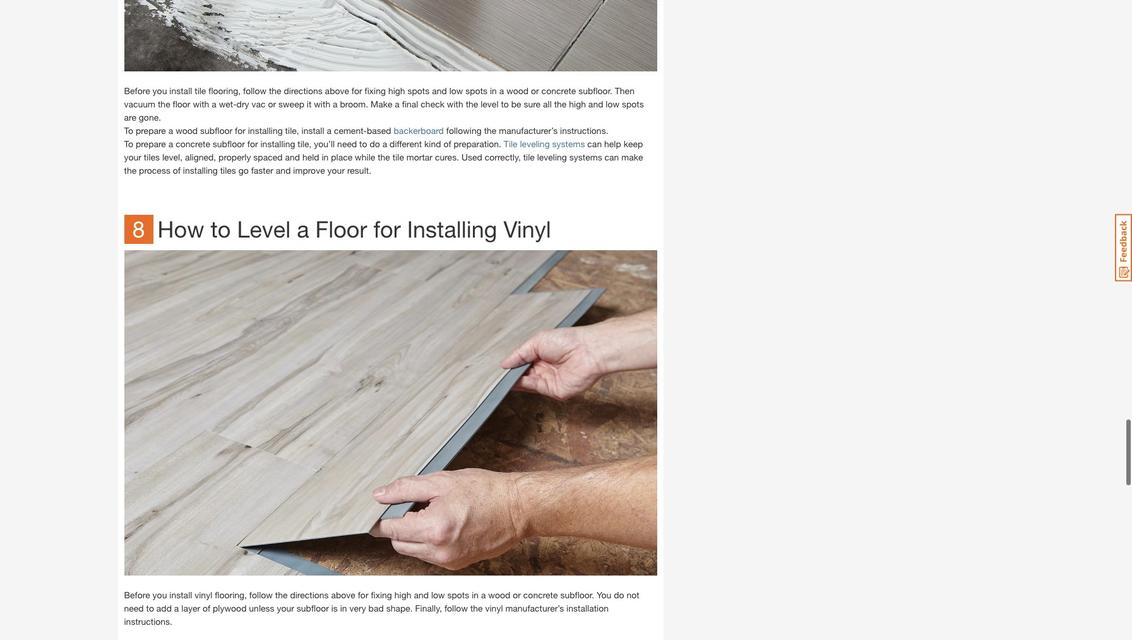 Task type: describe. For each thing, give the bounding box(es) containing it.
above for in
[[331, 591, 356, 602]]

based
[[367, 127, 392, 138]]

2 prepare from the top
[[136, 140, 166, 151]]

0 vertical spatial or
[[531, 87, 539, 98]]

to inside before you install vinyl flooring, follow the directions above for fixing high and low spots in a wood or concrete subfloor. you do not need to add a layer of plywood unless your subfloor is in very bad shape. finally, follow the vinyl manufacturer's installation instructions.
[[146, 604, 154, 615]]

1 vertical spatial tile,
[[298, 140, 312, 151]]

someone installing tiles after leveling a floor. image
[[124, 0, 657, 73]]

in inside can help keep your tiles level, aligned, properly spaced and held in place while the tile mortar cures. used correctly, tile leveling systems can make the process of installing tiles go faster and improve your result.
[[322, 154, 329, 164]]

spots inside before you install vinyl flooring, follow the directions above for fixing high and low spots in a wood or concrete subfloor. you do not need to add a layer of plywood unless your subfloor is in very bad shape. finally, follow the vinyl manufacturer's installation instructions.
[[448, 591, 470, 602]]

for down dry
[[235, 127, 246, 138]]

add
[[157, 604, 172, 615]]

be
[[512, 101, 522, 111]]

installing inside can help keep your tiles level, aligned, properly spaced and held in place while the tile mortar cures. used correctly, tile leveling systems can make the process of installing tiles go faster and improve your result.
[[183, 167, 218, 178]]

1 vertical spatial high
[[569, 101, 586, 111]]

sure
[[524, 101, 541, 111]]

level
[[237, 217, 291, 245]]

1 horizontal spatial low
[[450, 87, 463, 98]]

cement-
[[334, 127, 367, 138]]

floor
[[173, 101, 191, 111]]

unless
[[249, 604, 275, 615]]

1 vertical spatial low
[[606, 101, 620, 111]]

installation
[[567, 604, 609, 615]]

concrete inside before you install tile flooring, follow the directions above for fixing high spots and low spots in a wood or concrete subfloor. then vacuum the floor with a wet-dry vac or sweep it with a broom. make a final check with the level to be sure all the high and low spots are gone. to prepare a wood subfloor for installing tile, install a cement-based backerboard following the manufacturer's instructions.
[[542, 87, 576, 98]]

do inside before you install vinyl flooring, follow the directions above for fixing high and low spots in a wood or concrete subfloor. you do not need to add a layer of plywood unless your subfloor is in very bad shape. finally, follow the vinyl manufacturer's installation instructions.
[[614, 591, 625, 602]]

flooring, for of
[[215, 591, 247, 602]]

preparation.
[[454, 140, 502, 151]]

you'll
[[314, 140, 335, 151]]

1 horizontal spatial tiles
[[220, 167, 236, 178]]

2 horizontal spatial of
[[444, 140, 451, 151]]

then
[[615, 87, 635, 98]]

manufacturer's inside before you install vinyl flooring, follow the directions above for fixing high and low spots in a wood or concrete subfloor. you do not need to add a layer of plywood unless your subfloor is in very bad shape. finally, follow the vinyl manufacturer's installation instructions.
[[506, 604, 564, 615]]

result.
[[347, 167, 372, 178]]

high for low
[[389, 87, 405, 98]]

keep
[[624, 140, 643, 151]]

faster
[[251, 167, 274, 178]]

for inside before you install vinyl flooring, follow the directions above for fixing high and low spots in a wood or concrete subfloor. you do not need to add a layer of plywood unless your subfloor is in very bad shape. finally, follow the vinyl manufacturer's installation instructions.
[[358, 591, 369, 602]]

1 vertical spatial can
[[605, 154, 619, 164]]

help
[[605, 140, 622, 151]]

broom.
[[340, 101, 368, 111]]

or inside before you install vinyl flooring, follow the directions above for fixing high and low spots in a wood or concrete subfloor. you do not need to add a layer of plywood unless your subfloor is in very bad shape. finally, follow the vinyl manufacturer's installation instructions.
[[513, 591, 521, 602]]

to prepare a concrete subfloor for installing tile, you'll need to do a different kind of preparation. tile leveling systems
[[124, 140, 585, 151]]

to inside before you install tile flooring, follow the directions above for fixing high spots and low spots in a wood or concrete subfloor. then vacuum the floor with a wet-dry vac or sweep it with a broom. make a final check with the level to be sure all the high and low spots are gone. to prepare a wood subfloor for installing tile, install a cement-based backerboard following the manufacturer's instructions.
[[124, 127, 133, 138]]

you for floor
[[153, 87, 167, 98]]

tile leveling systems link
[[504, 140, 585, 151]]

spaced
[[254, 154, 283, 164]]

sweep
[[279, 101, 304, 111]]

1 vertical spatial install
[[302, 127, 324, 138]]

concrete inside before you install vinyl flooring, follow the directions above for fixing high and low spots in a wood or concrete subfloor. you do not need to add a layer of plywood unless your subfloor is in very bad shape. finally, follow the vinyl manufacturer's installation instructions.
[[524, 591, 558, 602]]

go
[[239, 167, 249, 178]]

0 vertical spatial systems
[[553, 140, 585, 151]]

tile
[[504, 140, 518, 151]]

and up check
[[432, 87, 447, 98]]

mortar
[[407, 154, 433, 164]]

it
[[307, 101, 312, 111]]

properly
[[219, 154, 251, 164]]

in inside before you install tile flooring, follow the directions above for fixing high spots and low spots in a wood or concrete subfloor. then vacuum the floor with a wet-dry vac or sweep it with a broom. make a final check with the level to be sure all the high and low spots are gone. to prepare a wood subfloor for installing tile, install a cement-based backerboard following the manufacturer's instructions.
[[490, 87, 497, 98]]

2 horizontal spatial your
[[328, 167, 345, 178]]

2 horizontal spatial tile
[[524, 154, 535, 164]]

for up broom.
[[352, 87, 362, 98]]

correctly,
[[485, 154, 521, 164]]

following
[[447, 127, 482, 138]]

1 horizontal spatial vinyl
[[486, 604, 503, 615]]

finally,
[[415, 604, 442, 615]]

to right the how
[[211, 217, 231, 245]]

low inside before you install vinyl flooring, follow the directions above for fixing high and low spots in a wood or concrete subfloor. you do not need to add a layer of plywood unless your subfloor is in very bad shape. finally, follow the vinyl manufacturer's installation instructions.
[[431, 591, 445, 602]]

subfloor inside before you install tile flooring, follow the directions above for fixing high spots and low spots in a wood or concrete subfloor. then vacuum the floor with a wet-dry vac or sweep it with a broom. make a final check with the level to be sure all the high and low spots are gone. to prepare a wood subfloor for installing tile, install a cement-based backerboard following the manufacturer's instructions.
[[200, 127, 233, 138]]

install for vinyl
[[170, 591, 192, 602]]

used
[[462, 154, 483, 164]]

make
[[371, 101, 393, 111]]

someone installing vinyl after leveling a floor. image
[[124, 252, 657, 577]]

kind
[[425, 140, 441, 151]]

0 horizontal spatial can
[[588, 140, 602, 151]]

make
[[622, 154, 643, 164]]

1 with from the left
[[193, 101, 209, 111]]

feedback link image
[[1116, 214, 1133, 282]]

tile inside before you install tile flooring, follow the directions above for fixing high spots and low spots in a wood or concrete subfloor. then vacuum the floor with a wet-dry vac or sweep it with a broom. make a final check with the level to be sure all the high and low spots are gone. to prepare a wood subfloor for installing tile, install a cement-based backerboard following the manufacturer's instructions.
[[195, 87, 206, 98]]

for right floor
[[374, 217, 401, 245]]

fixing for bad
[[371, 591, 392, 602]]

0 vertical spatial tiles
[[144, 154, 160, 164]]

final
[[402, 101, 419, 111]]

can help keep your tiles level, aligned, properly spaced and held in place while the tile mortar cures. used correctly, tile leveling systems can make the process of installing tiles go faster and improve your result.
[[124, 140, 643, 178]]

of inside before you install vinyl flooring, follow the directions above for fixing high and low spots in a wood or concrete subfloor. you do not need to add a layer of plywood unless your subfloor is in very bad shape. finally, follow the vinyl manufacturer's installation instructions.
[[203, 604, 210, 615]]

0 horizontal spatial vinyl
[[195, 591, 212, 602]]

high for spots
[[395, 591, 412, 602]]

plywood
[[213, 604, 247, 615]]

cures.
[[435, 154, 459, 164]]

before for before you install vinyl flooring, follow the directions above for fixing high and low spots in a wood or concrete subfloor. you do not need to add a layer of plywood unless your subfloor is in very bad shape. finally, follow the vinyl manufacturer's installation instructions.
[[124, 591, 150, 602]]

flooring, for dry
[[209, 87, 241, 98]]

prepare inside before you install tile flooring, follow the directions above for fixing high spots and low spots in a wood or concrete subfloor. then vacuum the floor with a wet-dry vac or sweep it with a broom. make a final check with the level to be sure all the high and low spots are gone. to prepare a wood subfloor for installing tile, install a cement-based backerboard following the manufacturer's instructions.
[[136, 127, 166, 138]]

and down spaced
[[276, 167, 291, 178]]

2 to from the top
[[124, 140, 133, 151]]

3 with from the left
[[447, 101, 464, 111]]



Task type: vqa. For each thing, say whether or not it's contained in the screenshot.
first Helpful? from the top of the page
no



Task type: locate. For each thing, give the bounding box(es) containing it.
0 vertical spatial leveling
[[520, 140, 550, 151]]

1 vertical spatial do
[[614, 591, 625, 602]]

fixing
[[365, 87, 386, 98], [371, 591, 392, 602]]

dry
[[237, 101, 249, 111]]

1 to from the top
[[124, 127, 133, 138]]

very
[[350, 604, 366, 615]]

tile, up held
[[298, 140, 312, 151]]

subfloor inside before you install vinyl flooring, follow the directions above for fixing high and low spots in a wood or concrete subfloor. you do not need to add a layer of plywood unless your subfloor is in very bad shape. finally, follow the vinyl manufacturer's installation instructions.
[[297, 604, 329, 615]]

need inside before you install vinyl flooring, follow the directions above for fixing high and low spots in a wood or concrete subfloor. you do not need to add a layer of plywood unless your subfloor is in very bad shape. finally, follow the vinyl manufacturer's installation instructions.
[[124, 604, 144, 615]]

need left the add
[[124, 604, 144, 615]]

above for a
[[325, 87, 349, 98]]

2 vertical spatial high
[[395, 591, 412, 602]]

0 vertical spatial before
[[124, 87, 150, 98]]

0 vertical spatial install
[[170, 87, 192, 98]]

can left help at the top of page
[[588, 140, 602, 151]]

prepare up level,
[[136, 140, 166, 151]]

1 vertical spatial installing
[[261, 140, 295, 151]]

1 you from the top
[[153, 87, 167, 98]]

follow for plywood
[[249, 591, 273, 602]]

1 horizontal spatial instructions.
[[560, 127, 609, 138]]

follow
[[243, 87, 267, 98], [249, 591, 273, 602], [445, 604, 468, 615]]

subfloor. inside before you install vinyl flooring, follow the directions above for fixing high and low spots in a wood or concrete subfloor. you do not need to add a layer of plywood unless your subfloor is in very bad shape. finally, follow the vinyl manufacturer's installation instructions.
[[561, 591, 595, 602]]

0 horizontal spatial tiles
[[144, 154, 160, 164]]

can
[[588, 140, 602, 151], [605, 154, 619, 164]]

low
[[450, 87, 463, 98], [606, 101, 620, 111], [431, 591, 445, 602]]

in
[[490, 87, 497, 98], [322, 154, 329, 164], [472, 591, 479, 602], [340, 604, 347, 615]]

0 vertical spatial need
[[337, 140, 357, 151]]

install inside before you install vinyl flooring, follow the directions above for fixing high and low spots in a wood or concrete subfloor. you do not need to add a layer of plywood unless your subfloor is in very bad shape. finally, follow the vinyl manufacturer's installation instructions.
[[170, 591, 192, 602]]

to
[[501, 101, 509, 111], [360, 140, 367, 151], [211, 217, 231, 245], [146, 604, 154, 615]]

prepare down gone.
[[136, 127, 166, 138]]

subfloor. inside before you install tile flooring, follow the directions above for fixing high spots and low spots in a wood or concrete subfloor. then vacuum the floor with a wet-dry vac or sweep it with a broom. make a final check with the level to be sure all the high and low spots are gone. to prepare a wood subfloor for installing tile, install a cement-based backerboard following the manufacturer's instructions.
[[579, 87, 613, 98]]

before for before you install tile flooring, follow the directions above for fixing high spots and low spots in a wood or concrete subfloor. then vacuum the floor with a wet-dry vac or sweep it with a broom. make a final check with the level to be sure all the high and low spots are gone. to prepare a wood subfloor for installing tile, install a cement-based backerboard following the manufacturer's instructions.
[[124, 87, 150, 98]]

2 vertical spatial of
[[203, 604, 210, 615]]

0 vertical spatial low
[[450, 87, 463, 98]]

0 horizontal spatial with
[[193, 101, 209, 111]]

gone.
[[139, 114, 161, 125]]

2 vertical spatial or
[[513, 591, 521, 602]]

1 vertical spatial follow
[[249, 591, 273, 602]]

directions for it
[[284, 87, 323, 98]]

before
[[124, 87, 150, 98], [124, 591, 150, 602]]

installing inside before you install tile flooring, follow the directions above for fixing high spots and low spots in a wood or concrete subfloor. then vacuum the floor with a wet-dry vac or sweep it with a broom. make a final check with the level to be sure all the high and low spots are gone. to prepare a wood subfloor for installing tile, install a cement-based backerboard following the manufacturer's instructions.
[[248, 127, 283, 138]]

1 vertical spatial fixing
[[371, 591, 392, 602]]

above inside before you install tile flooring, follow the directions above for fixing high spots and low spots in a wood or concrete subfloor. then vacuum the floor with a wet-dry vac or sweep it with a broom. make a final check with the level to be sure all the high and low spots are gone. to prepare a wood subfloor for installing tile, install a cement-based backerboard following the manufacturer's instructions.
[[325, 87, 349, 98]]

do down the based
[[370, 140, 380, 151]]

1 vertical spatial wood
[[176, 127, 198, 138]]

1 vertical spatial subfloor
[[213, 140, 245, 151]]

install
[[170, 87, 192, 98], [302, 127, 324, 138], [170, 591, 192, 602]]

place
[[331, 154, 353, 164]]

for
[[352, 87, 362, 98], [235, 127, 246, 138], [248, 140, 258, 151], [374, 217, 401, 245], [358, 591, 369, 602]]

subfloor.
[[579, 87, 613, 98], [561, 591, 595, 602]]

held
[[303, 154, 319, 164]]

0 vertical spatial directions
[[284, 87, 323, 98]]

vac
[[252, 101, 266, 111]]

1 vertical spatial you
[[153, 591, 167, 602]]

floor
[[316, 217, 367, 245]]

above up broom.
[[325, 87, 349, 98]]

subfloor left 'is'
[[297, 604, 329, 615]]

0 vertical spatial to
[[124, 127, 133, 138]]

you inside before you install vinyl flooring, follow the directions above for fixing high and low spots in a wood or concrete subfloor. you do not need to add a layer of plywood unless your subfloor is in very bad shape. finally, follow the vinyl manufacturer's installation instructions.
[[153, 591, 167, 602]]

high right all
[[569, 101, 586, 111]]

do left not
[[614, 591, 625, 602]]

1 vertical spatial concrete
[[176, 140, 210, 151]]

2 horizontal spatial with
[[447, 101, 464, 111]]

2 vertical spatial concrete
[[524, 591, 558, 602]]

tiles
[[144, 154, 160, 164], [220, 167, 236, 178]]

fixing up bad
[[371, 591, 392, 602]]

with right it
[[314, 101, 331, 111]]

while
[[355, 154, 375, 164]]

are
[[124, 114, 136, 125]]

0 vertical spatial manufacturer's
[[499, 127, 558, 138]]

0 vertical spatial wood
[[507, 87, 529, 98]]

fixing for make
[[365, 87, 386, 98]]

wet-
[[219, 101, 237, 111]]

to up while
[[360, 140, 367, 151]]

instructions. down the add
[[124, 618, 172, 628]]

install up you'll
[[302, 127, 324, 138]]

check
[[421, 101, 445, 111]]

directions
[[284, 87, 323, 98], [290, 591, 329, 602]]

a
[[500, 87, 504, 98], [212, 101, 217, 111], [333, 101, 338, 111], [395, 101, 400, 111], [169, 127, 173, 138], [327, 127, 332, 138], [169, 140, 173, 151], [383, 140, 387, 151], [297, 217, 309, 245], [481, 591, 486, 602], [174, 604, 179, 615]]

install up the "layer" at the bottom left of page
[[170, 591, 192, 602]]

instructions. up help at the top of page
[[560, 127, 609, 138]]

2 vertical spatial low
[[431, 591, 445, 602]]

bad
[[369, 604, 384, 615]]

flooring, up plywood
[[215, 591, 247, 602]]

systems left help at the top of page
[[553, 140, 585, 151]]

you
[[597, 591, 612, 602]]

high inside before you install vinyl flooring, follow the directions above for fixing high and low spots in a wood or concrete subfloor. you do not need to add a layer of plywood unless your subfloor is in very bad shape. finally, follow the vinyl manufacturer's installation instructions.
[[395, 591, 412, 602]]

follow right finally,
[[445, 604, 468, 615]]

above inside before you install vinyl flooring, follow the directions above for fixing high and low spots in a wood or concrete subfloor. you do not need to add a layer of plywood unless your subfloor is in very bad shape. finally, follow the vinyl manufacturer's installation instructions.
[[331, 591, 356, 602]]

layer
[[181, 604, 200, 615]]

wood
[[507, 87, 529, 98], [176, 127, 198, 138], [489, 591, 511, 602]]

you up the add
[[153, 591, 167, 602]]

1 vertical spatial your
[[328, 167, 345, 178]]

1 vertical spatial flooring,
[[215, 591, 247, 602]]

1 horizontal spatial of
[[203, 604, 210, 615]]

1 horizontal spatial need
[[337, 140, 357, 151]]

1 horizontal spatial tile
[[393, 154, 404, 164]]

0 vertical spatial do
[[370, 140, 380, 151]]

low up following
[[450, 87, 463, 98]]

subfloor up properly
[[213, 140, 245, 151]]

for up spaced
[[248, 140, 258, 151]]

tile,
[[285, 127, 299, 138], [298, 140, 312, 151]]

fixing inside before you install tile flooring, follow the directions above for fixing high spots and low spots in a wood or concrete subfloor. then vacuum the floor with a wet-dry vac or sweep it with a broom. make a final check with the level to be sure all the high and low spots are gone. to prepare a wood subfloor for installing tile, install a cement-based backerboard following the manufacturer's instructions.
[[365, 87, 386, 98]]

low down then
[[606, 101, 620, 111]]

and right all
[[589, 101, 604, 111]]

of down level,
[[173, 167, 181, 178]]

prepare
[[136, 127, 166, 138], [136, 140, 166, 151]]

your down place
[[328, 167, 345, 178]]

1 before from the top
[[124, 87, 150, 98]]

before you install tile flooring, follow the directions above for fixing high spots and low spots in a wood or concrete subfloor. then vacuum the floor with a wet-dry vac or sweep it with a broom. make a final check with the level to be sure all the high and low spots are gone. to prepare a wood subfloor for installing tile, install a cement-based backerboard following the manufacturer's instructions.
[[124, 87, 644, 138]]

subfloor down wet-
[[200, 127, 233, 138]]

vinyl
[[504, 217, 551, 245]]

1 vertical spatial above
[[331, 591, 356, 602]]

0 vertical spatial concrete
[[542, 87, 576, 98]]

backerboard link
[[394, 127, 444, 138]]

to left be
[[501, 101, 509, 111]]

low up finally,
[[431, 591, 445, 602]]

how
[[158, 217, 204, 245]]

high up the 'final'
[[389, 87, 405, 98]]

the
[[269, 87, 282, 98], [158, 101, 170, 111], [466, 101, 478, 111], [554, 101, 567, 111], [484, 127, 497, 138], [378, 154, 390, 164], [124, 167, 137, 178], [275, 591, 288, 602], [471, 604, 483, 615]]

high
[[389, 87, 405, 98], [569, 101, 586, 111], [395, 591, 412, 602]]

backerboard
[[394, 127, 444, 138]]

before inside before you install tile flooring, follow the directions above for fixing high spots and low spots in a wood or concrete subfloor. then vacuum the floor with a wet-dry vac or sweep it with a broom. make a final check with the level to be sure all the high and low spots are gone. to prepare a wood subfloor for installing tile, install a cement-based backerboard following the manufacturer's instructions.
[[124, 87, 150, 98]]

2 you from the top
[[153, 591, 167, 602]]

vacuum
[[124, 101, 155, 111]]

install for tile
[[170, 87, 192, 98]]

different
[[390, 140, 422, 151]]

1 prepare from the top
[[136, 127, 166, 138]]

0 horizontal spatial do
[[370, 140, 380, 151]]

2 horizontal spatial low
[[606, 101, 620, 111]]

leveling
[[520, 140, 550, 151], [537, 154, 567, 164]]

install up floor
[[170, 87, 192, 98]]

not
[[627, 591, 640, 602]]

1 vertical spatial before
[[124, 591, 150, 602]]

2 vertical spatial wood
[[489, 591, 511, 602]]

follow for vac
[[243, 87, 267, 98]]

2 before from the top
[[124, 591, 150, 602]]

of right the "layer" at the bottom left of page
[[203, 604, 210, 615]]

installing
[[407, 217, 498, 245]]

0 vertical spatial vinyl
[[195, 591, 212, 602]]

and
[[432, 87, 447, 98], [589, 101, 604, 111], [285, 154, 300, 164], [276, 167, 291, 178], [414, 591, 429, 602]]

with
[[193, 101, 209, 111], [314, 101, 331, 111], [447, 101, 464, 111]]

2 vertical spatial subfloor
[[297, 604, 329, 615]]

before inside before you install vinyl flooring, follow the directions above for fixing high and low spots in a wood or concrete subfloor. you do not need to add a layer of plywood unless your subfloor is in very bad shape. finally, follow the vinyl manufacturer's installation instructions.
[[124, 591, 150, 602]]

need down cement-
[[337, 140, 357, 151]]

instructions. inside before you install vinyl flooring, follow the directions above for fixing high and low spots in a wood or concrete subfloor. you do not need to add a layer of plywood unless your subfloor is in very bad shape. finally, follow the vinyl manufacturer's installation instructions.
[[124, 618, 172, 628]]

for up very
[[358, 591, 369, 602]]

above up 'is'
[[331, 591, 356, 602]]

0 vertical spatial flooring,
[[209, 87, 241, 98]]

you
[[153, 87, 167, 98], [153, 591, 167, 602]]

fixing inside before you install vinyl flooring, follow the directions above for fixing high and low spots in a wood or concrete subfloor. you do not need to add a layer of plywood unless your subfloor is in very bad shape. finally, follow the vinyl manufacturer's installation instructions.
[[371, 591, 392, 602]]

0 horizontal spatial or
[[268, 101, 276, 111]]

0 horizontal spatial need
[[124, 604, 144, 615]]

2 horizontal spatial or
[[531, 87, 539, 98]]

to
[[124, 127, 133, 138], [124, 140, 133, 151]]

flooring, inside before you install vinyl flooring, follow the directions above for fixing high and low spots in a wood or concrete subfloor. you do not need to add a layer of plywood unless your subfloor is in very bad shape. finally, follow the vinyl manufacturer's installation instructions.
[[215, 591, 247, 602]]

concrete
[[542, 87, 576, 98], [176, 140, 210, 151], [524, 591, 558, 602]]

of
[[444, 140, 451, 151], [173, 167, 181, 178], [203, 604, 210, 615]]

follow up unless
[[249, 591, 273, 602]]

tiles down properly
[[220, 167, 236, 178]]

1 vertical spatial to
[[124, 140, 133, 151]]

your inside before you install vinyl flooring, follow the directions above for fixing high and low spots in a wood or concrete subfloor. you do not need to add a layer of plywood unless your subfloor is in very bad shape. finally, follow the vinyl manufacturer's installation instructions.
[[277, 604, 294, 615]]

0 vertical spatial installing
[[248, 127, 283, 138]]

8
[[132, 217, 145, 245]]

aligned,
[[185, 154, 216, 164]]

0 vertical spatial you
[[153, 87, 167, 98]]

0 vertical spatial fixing
[[365, 87, 386, 98]]

1 vertical spatial systems
[[570, 154, 603, 164]]

0 horizontal spatial of
[[173, 167, 181, 178]]

or
[[531, 87, 539, 98], [268, 101, 276, 111], [513, 591, 521, 602]]

directions inside before you install vinyl flooring, follow the directions above for fixing high and low spots in a wood or concrete subfloor. you do not need to add a layer of plywood unless your subfloor is in very bad shape. finally, follow the vinyl manufacturer's installation instructions.
[[290, 591, 329, 602]]

to left the add
[[146, 604, 154, 615]]

2 vertical spatial installing
[[183, 167, 218, 178]]

and left held
[[285, 154, 300, 164]]

1 horizontal spatial do
[[614, 591, 625, 602]]

wood inside before you install vinyl flooring, follow the directions above for fixing high and low spots in a wood or concrete subfloor. you do not need to add a layer of plywood unless your subfloor is in very bad shape. finally, follow the vinyl manufacturer's installation instructions.
[[489, 591, 511, 602]]

1 vertical spatial of
[[173, 167, 181, 178]]

your right unless
[[277, 604, 294, 615]]

0 horizontal spatial tile
[[195, 87, 206, 98]]

subfloor. up installation
[[561, 591, 595, 602]]

1 vertical spatial directions
[[290, 591, 329, 602]]

level
[[481, 101, 499, 111]]

0 horizontal spatial your
[[124, 154, 142, 164]]

installing
[[248, 127, 283, 138], [261, 140, 295, 151], [183, 167, 218, 178]]

instructions. inside before you install tile flooring, follow the directions above for fixing high spots and low spots in a wood or concrete subfloor. then vacuum the floor with a wet-dry vac or sweep it with a broom. make a final check with the level to be sure all the high and low spots are gone. to prepare a wood subfloor for installing tile, install a cement-based backerboard following the manufacturer's instructions.
[[560, 127, 609, 138]]

0 vertical spatial high
[[389, 87, 405, 98]]

2 with from the left
[[314, 101, 331, 111]]

1 vertical spatial subfloor.
[[561, 591, 595, 602]]

and inside before you install vinyl flooring, follow the directions above for fixing high and low spots in a wood or concrete subfloor. you do not need to add a layer of plywood unless your subfloor is in very bad shape. finally, follow the vinyl manufacturer's installation instructions.
[[414, 591, 429, 602]]

manufacturer's up tile leveling systems link
[[499, 127, 558, 138]]

flooring, inside before you install tile flooring, follow the directions above for fixing high spots and low spots in a wood or concrete subfloor. then vacuum the floor with a wet-dry vac or sweep it with a broom. make a final check with the level to be sure all the high and low spots are gone. to prepare a wood subfloor for installing tile, install a cement-based backerboard following the manufacturer's instructions.
[[209, 87, 241, 98]]

do
[[370, 140, 380, 151], [614, 591, 625, 602]]

directions for subfloor
[[290, 591, 329, 602]]

1 horizontal spatial your
[[277, 604, 294, 615]]

your
[[124, 154, 142, 164], [328, 167, 345, 178], [277, 604, 294, 615]]

0 vertical spatial subfloor.
[[579, 87, 613, 98]]

0 vertical spatial above
[[325, 87, 349, 98]]

before you install vinyl flooring, follow the directions above for fixing high and low spots in a wood or concrete subfloor. you do not need to add a layer of plywood unless your subfloor is in very bad shape. finally, follow the vinyl manufacturer's installation instructions.
[[124, 591, 640, 628]]

manufacturer's
[[499, 127, 558, 138], [506, 604, 564, 615]]

systems inside can help keep your tiles level, aligned, properly spaced and held in place while the tile mortar cures. used correctly, tile leveling systems can make the process of installing tiles go faster and improve your result.
[[570, 154, 603, 164]]

of up cures.
[[444, 140, 451, 151]]

high up shape.
[[395, 591, 412, 602]]

you for to
[[153, 591, 167, 602]]

leveling inside can help keep your tiles level, aligned, properly spaced and held in place while the tile mortar cures. used correctly, tile leveling systems can make the process of installing tiles go faster and improve your result.
[[537, 154, 567, 164]]

flooring, up wet-
[[209, 87, 241, 98]]

1 vertical spatial manufacturer's
[[506, 604, 564, 615]]

process
[[139, 167, 171, 178]]

how to level a floor for installing vinyl
[[158, 217, 551, 245]]

can down help at the top of page
[[605, 154, 619, 164]]

1 vertical spatial leveling
[[537, 154, 567, 164]]

manufacturer's left installation
[[506, 604, 564, 615]]

subfloor. left then
[[579, 87, 613, 98]]

0 horizontal spatial instructions.
[[124, 618, 172, 628]]

to inside before you install tile flooring, follow the directions above for fixing high spots and low spots in a wood or concrete subfloor. then vacuum the floor with a wet-dry vac or sweep it with a broom. make a final check with the level to be sure all the high and low spots are gone. to prepare a wood subfloor for installing tile, install a cement-based backerboard following the manufacturer's instructions.
[[501, 101, 509, 111]]

subfloor
[[200, 127, 233, 138], [213, 140, 245, 151], [297, 604, 329, 615]]

all
[[543, 101, 552, 111]]

1 horizontal spatial can
[[605, 154, 619, 164]]

systems down tile leveling systems link
[[570, 154, 603, 164]]

2 vertical spatial install
[[170, 591, 192, 602]]

2 vertical spatial your
[[277, 604, 294, 615]]

your up process
[[124, 154, 142, 164]]

instructions.
[[560, 127, 609, 138], [124, 618, 172, 628]]

0 vertical spatial prepare
[[136, 127, 166, 138]]

with right floor
[[193, 101, 209, 111]]

and up finally,
[[414, 591, 429, 602]]

0 vertical spatial your
[[124, 154, 142, 164]]

1 horizontal spatial with
[[314, 101, 331, 111]]

tile, inside before you install tile flooring, follow the directions above for fixing high spots and low spots in a wood or concrete subfloor. then vacuum the floor with a wet-dry vac or sweep it with a broom. make a final check with the level to be sure all the high and low spots are gone. to prepare a wood subfloor for installing tile, install a cement-based backerboard following the manufacturer's instructions.
[[285, 127, 299, 138]]

follow up 'vac'
[[243, 87, 267, 98]]

vinyl
[[195, 591, 212, 602], [486, 604, 503, 615]]

tile, down sweep
[[285, 127, 299, 138]]

above
[[325, 87, 349, 98], [331, 591, 356, 602]]

manufacturer's inside before you install tile flooring, follow the directions above for fixing high spots and low spots in a wood or concrete subfloor. then vacuum the floor with a wet-dry vac or sweep it with a broom. make a final check with the level to be sure all the high and low spots are gone. to prepare a wood subfloor for installing tile, install a cement-based backerboard following the manufacturer's instructions.
[[499, 127, 558, 138]]

1 vertical spatial or
[[268, 101, 276, 111]]

improve
[[293, 167, 325, 178]]

is
[[332, 604, 338, 615]]

of inside can help keep your tiles level, aligned, properly spaced and held in place while the tile mortar cures. used correctly, tile leveling systems can make the process of installing tiles go faster and improve your result.
[[173, 167, 181, 178]]

1 vertical spatial vinyl
[[486, 604, 503, 615]]

2 vertical spatial follow
[[445, 604, 468, 615]]

directions inside before you install tile flooring, follow the directions above for fixing high spots and low spots in a wood or concrete subfloor. then vacuum the floor with a wet-dry vac or sweep it with a broom. make a final check with the level to be sure all the high and low spots are gone. to prepare a wood subfloor for installing tile, install a cement-based backerboard following the manufacturer's instructions.
[[284, 87, 323, 98]]

leveling down tile leveling systems link
[[537, 154, 567, 164]]

0 vertical spatial instructions.
[[560, 127, 609, 138]]

fixing up make
[[365, 87, 386, 98]]

0 vertical spatial follow
[[243, 87, 267, 98]]

level,
[[162, 154, 183, 164]]

shape.
[[386, 604, 413, 615]]

follow inside before you install tile flooring, follow the directions above for fixing high spots and low spots in a wood or concrete subfloor. then vacuum the floor with a wet-dry vac or sweep it with a broom. make a final check with the level to be sure all the high and low spots are gone. to prepare a wood subfloor for installing tile, install a cement-based backerboard following the manufacturer's instructions.
[[243, 87, 267, 98]]

0 vertical spatial of
[[444, 140, 451, 151]]

0 vertical spatial can
[[588, 140, 602, 151]]

tiles up process
[[144, 154, 160, 164]]

you inside before you install tile flooring, follow the directions above for fixing high spots and low spots in a wood or concrete subfloor. then vacuum the floor with a wet-dry vac or sweep it with a broom. make a final check with the level to be sure all the high and low spots are gone. to prepare a wood subfloor for installing tile, install a cement-based backerboard following the manufacturer's instructions.
[[153, 87, 167, 98]]

0 vertical spatial tile,
[[285, 127, 299, 138]]

you up vacuum
[[153, 87, 167, 98]]

1 vertical spatial prepare
[[136, 140, 166, 151]]

need
[[337, 140, 357, 151], [124, 604, 144, 615]]

1 horizontal spatial or
[[513, 591, 521, 602]]

0 horizontal spatial low
[[431, 591, 445, 602]]

1 vertical spatial tiles
[[220, 167, 236, 178]]

0 vertical spatial subfloor
[[200, 127, 233, 138]]

1 vertical spatial need
[[124, 604, 144, 615]]

with right check
[[447, 101, 464, 111]]

leveling right tile
[[520, 140, 550, 151]]



